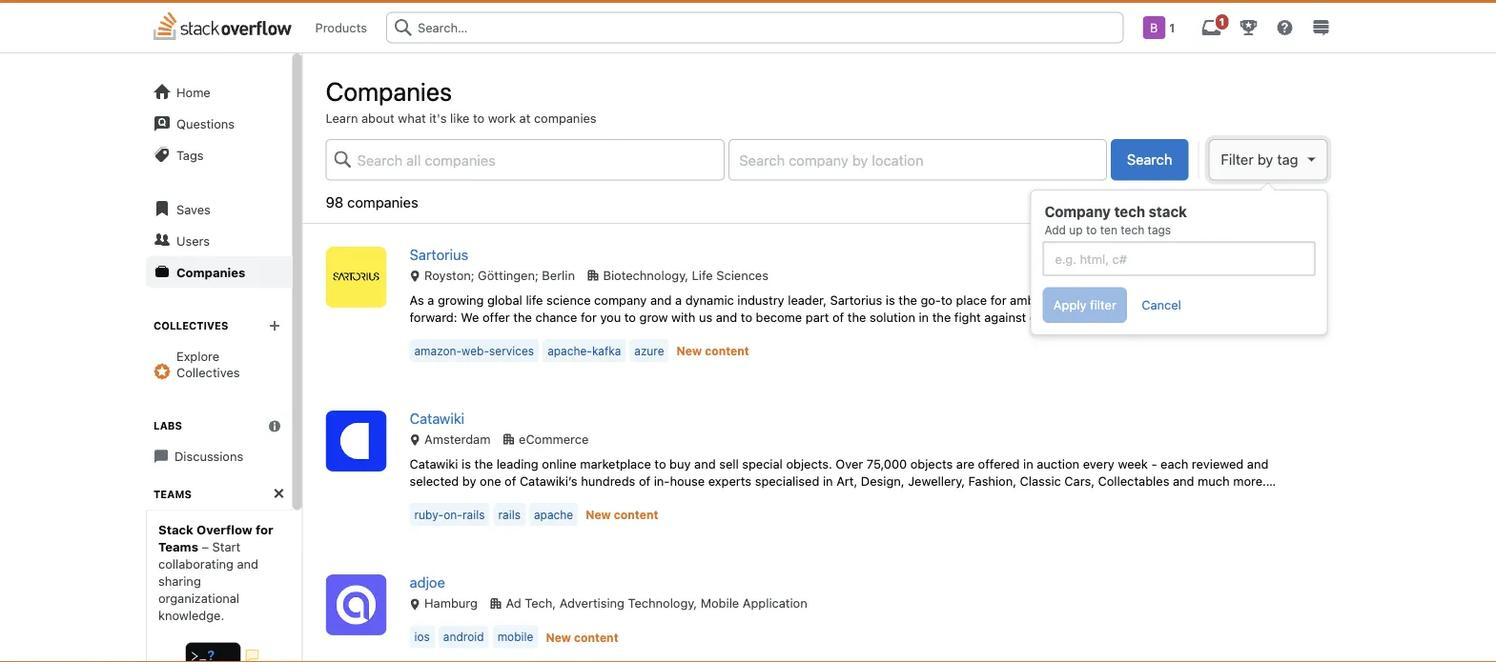 Task type: locate. For each thing, give the bounding box(es) containing it.
ecommerce
[[515, 432, 589, 447]]

content down "us"
[[705, 345, 749, 358]]

biotechnology, life sciences
[[600, 268, 768, 282]]

ad tech, advertising technology, mobile application
[[502, 596, 807, 611]]

0 horizontal spatial companies
[[176, 265, 245, 279]]

with
[[671, 310, 695, 324], [646, 491, 670, 505]]

0 vertical spatial catawiki
[[410, 411, 465, 427]]

0 horizontal spatial life
[[526, 293, 543, 307]]

by inside catawiki is the leading online marketplace to buy and sell special objects. over 75,000 objects are offered in auction every week - each reviewed and selected by one of catawiki's hundreds of in-house experts specialised in art, design, jewellery, fashion, classic cars, collectables and much more. catawiki is headquartered in amsterdam with over 750 employees across the world.
[[462, 474, 476, 488]]

a right as
[[428, 293, 434, 307]]

enable
[[427, 327, 465, 341]]

0 horizontal spatial of
[[505, 474, 516, 488]]

dismiss image
[[272, 487, 285, 500]]

for down dismiss icon
[[255, 523, 273, 537]]

1 right bob builder's user avatar at the top of page
[[1169, 21, 1175, 34]]

fashion,
[[968, 474, 1016, 488]]

content down advertising
[[574, 631, 618, 645]]

ios
[[414, 631, 430, 644]]

the up biophar...
[[847, 310, 866, 324]]

are down "who"
[[1110, 310, 1128, 324]]

more.
[[1233, 474, 1266, 488]]

reviewed
[[1192, 457, 1244, 471]]

ruby-on-rails link
[[410, 503, 490, 526]]

questions
[[176, 116, 234, 131]]

content for sartorius
[[705, 345, 749, 358]]

adjoe link
[[410, 575, 445, 591]]

adjoe
[[410, 575, 445, 591]]

98
[[326, 193, 343, 210]]

online
[[542, 457, 577, 471]]

0 horizontal spatial rails
[[462, 508, 485, 522]]

tech up 'ten'
[[1114, 203, 1145, 220]]

amsterdam down hundreds
[[576, 491, 643, 505]]

headquartered
[[474, 491, 559, 505]]

move
[[1186, 293, 1217, 307]]

amazon-
[[414, 344, 462, 357]]

companies inside "companies learn about what it's like to work at companies"
[[326, 76, 452, 106]]

life down "us"
[[684, 327, 701, 341]]

to down company
[[624, 310, 636, 324]]

1 horizontal spatial life
[[684, 327, 701, 341]]

over
[[836, 457, 863, 471]]

1 menu bar
[[1131, 3, 1339, 52]]

amsterdam down catawiki link
[[421, 432, 491, 447]]

science down "us"
[[704, 327, 748, 341]]

0 vertical spatial content
[[705, 345, 749, 358]]

stack overflow for teams
[[158, 523, 273, 554]]

1 vertical spatial amsterdam
[[576, 491, 643, 505]]

göttingen;
[[478, 268, 539, 282]]

2 1 link from the left
[[1192, 3, 1230, 52]]

0 horizontal spatial sartorius
[[410, 246, 468, 263]]

amazon-web-services
[[414, 344, 534, 357]]

companies right at
[[534, 111, 597, 125]]

1 horizontal spatial with
[[671, 310, 695, 324]]

1 vertical spatial with
[[646, 491, 670, 505]]

content down in- on the left bottom of page
[[614, 509, 658, 522]]

knowledge.
[[158, 608, 224, 622]]

0 horizontal spatial new
[[546, 631, 571, 645]]

0 horizontal spatial are
[[956, 457, 974, 471]]

1 vertical spatial collectives
[[176, 365, 239, 380]]

is up 'solution'
[[886, 293, 895, 307]]

0 vertical spatial companies
[[534, 111, 597, 125]]

0 vertical spatial amsterdam
[[421, 432, 491, 447]]

new down hundreds
[[586, 509, 611, 522]]

collectives inside explore collectives link
[[176, 365, 239, 380]]

ruby-on-rails
[[414, 508, 485, 522]]

royston; göttingen; berlin
[[421, 268, 575, 282]]

industry
[[737, 293, 784, 307]]

of right part
[[832, 310, 844, 324]]

1 vertical spatial by
[[462, 474, 476, 488]]

0 horizontal spatial companies
[[347, 193, 418, 210]]

0 vertical spatial collectives
[[153, 319, 228, 332]]

companies
[[534, 111, 597, 125], [347, 193, 418, 210]]

marketplace
[[580, 457, 651, 471]]

collectives down explore
[[176, 365, 239, 380]]

is left leading
[[462, 457, 471, 471]]

0 vertical spatial new content
[[677, 345, 749, 358]]

rails left rails link
[[462, 508, 485, 522]]

0 vertical spatial new
[[677, 345, 702, 358]]

of
[[832, 310, 844, 324], [505, 474, 516, 488], [639, 474, 650, 488]]

and up more.
[[1247, 457, 1268, 471]]

companies up about
[[326, 76, 452, 106]]

1 horizontal spatial a
[[675, 293, 682, 307]]

growing
[[438, 293, 484, 307]]

new down tech,
[[546, 631, 571, 645]]

questions link
[[145, 108, 292, 139]]

yet
[[1132, 310, 1149, 324]]

rails down headquartered
[[498, 508, 521, 522]]

that
[[1084, 310, 1106, 324]]

2 horizontal spatial new
[[677, 345, 702, 358]]

teams up stack
[[153, 488, 191, 501]]

sartorius up 'solution'
[[830, 293, 882, 307]]

teams down stack
[[158, 540, 198, 554]]

in left art,
[[823, 474, 833, 488]]

ios link
[[410, 626, 435, 649]]

1 left achievements icon
[[1219, 16, 1225, 28]]

2 vertical spatial is
[[462, 491, 471, 505]]

1 horizontal spatial amsterdam
[[576, 491, 643, 505]]

overflow
[[196, 523, 252, 537]]

labs button
[[153, 419, 292, 433]]

1 horizontal spatial sartorius
[[830, 293, 882, 307]]

for down grow
[[664, 327, 680, 341]]

0 vertical spatial teams
[[153, 488, 191, 501]]

1 horizontal spatial companies
[[326, 76, 452, 106]]

untreatable.
[[1225, 310, 1294, 324]]

1 vertical spatial new
[[586, 509, 611, 522]]

the down art,
[[835, 491, 853, 505]]

want
[[1140, 293, 1167, 307]]

1 a from the left
[[428, 293, 434, 307]]

new content down "us"
[[677, 345, 749, 358]]

biotechnology,
[[603, 268, 688, 282]]

specialised
[[755, 474, 819, 488]]

azure link
[[630, 339, 669, 362]]

1 vertical spatial teams
[[158, 540, 198, 554]]

mobile link
[[493, 626, 538, 649]]

bob builder's user avatar image
[[1143, 16, 1166, 39]]

add
[[1045, 223, 1066, 237]]

collectables
[[1098, 474, 1169, 488]]

by left one
[[462, 474, 476, 488]]

content for catawiki
[[614, 509, 658, 522]]

things
[[1220, 293, 1256, 307]]

new for sartorius
[[677, 345, 702, 358]]

new content down advertising
[[546, 631, 618, 645]]

week
[[1118, 457, 1148, 471]]

apache-kafka
[[547, 344, 621, 357]]

new down "us"
[[677, 345, 702, 358]]

1 vertical spatial tech
[[1121, 223, 1144, 237]]

chance
[[535, 310, 577, 324]]

and up grow
[[650, 293, 672, 307]]

1 vertical spatial sartorius
[[830, 293, 882, 307]]

company tech stack menu
[[1030, 185, 1328, 336]]

2 vertical spatial new
[[546, 631, 571, 645]]

search button
[[1111, 139, 1189, 181]]

1 vertical spatial new content
[[586, 509, 658, 522]]

is up on-
[[462, 491, 471, 505]]

ruby-
[[414, 508, 444, 522]]

0 horizontal spatial with
[[646, 491, 670, 505]]

cancel
[[1142, 298, 1181, 312]]

site switcher image
[[1312, 19, 1330, 36]]

e.g. html, c# text field
[[1046, 244, 1236, 273]]

to right up
[[1086, 223, 1097, 237]]

1 horizontal spatial companies
[[534, 111, 597, 125]]

companies inside "companies learn about what it's like to work at companies"
[[534, 111, 597, 125]]

new content down hundreds
[[586, 509, 658, 522]]

auction
[[1037, 457, 1079, 471]]

kafka
[[592, 344, 621, 357]]

1 horizontal spatial rails
[[498, 508, 521, 522]]

we
[[461, 310, 479, 324]]

1 vertical spatial companies
[[347, 193, 418, 210]]

as a growing global life science company and a dynamic industry leader, sartorius is the go-to place for ambitious people who want to move things forward: we offer the chance for you to grow with us and to become part of the solution in the fight against diseases that are yet incurable or untreatable. to enable new technological breakthroughs for life science research and the biophar...
[[410, 293, 1294, 341]]

by left tag
[[1257, 151, 1273, 168]]

the up technological
[[513, 310, 532, 324]]

1 vertical spatial life
[[684, 327, 701, 341]]

2 vertical spatial catawiki
[[410, 491, 458, 505]]

sartorius
[[410, 246, 468, 263], [830, 293, 882, 307]]

filter by tag button
[[1209, 139, 1328, 181]]

for up against on the top right of page
[[990, 293, 1006, 307]]

with down in- on the left bottom of page
[[646, 491, 670, 505]]

and down part
[[805, 327, 827, 341]]

1 catawiki from the top
[[410, 411, 465, 427]]

0 vertical spatial by
[[1257, 151, 1273, 168]]

companies for companies learn about what it's like to work at companies
[[326, 76, 452, 106]]

1 horizontal spatial science
[[704, 327, 748, 341]]

0 horizontal spatial amsterdam
[[421, 432, 491, 447]]

help center and other resources image
[[1276, 19, 1293, 36]]

companies
[[326, 76, 452, 106], [176, 265, 245, 279]]

to up incurable
[[1171, 293, 1182, 307]]

and down start
[[236, 557, 258, 571]]

discussions link
[[145, 441, 292, 472]]

0 horizontal spatial a
[[428, 293, 434, 307]]

research
[[752, 327, 802, 341]]

catawiki link
[[410, 411, 465, 427]]

0 horizontal spatial by
[[462, 474, 476, 488]]

0 vertical spatial tech
[[1114, 203, 1145, 220]]

3 catawiki from the top
[[410, 491, 458, 505]]

companies right 98
[[347, 193, 418, 210]]

1 horizontal spatial by
[[1257, 151, 1273, 168]]

companies down users link
[[176, 265, 245, 279]]

each
[[1161, 457, 1188, 471]]

collectives inside "collectives" dropdown button
[[153, 319, 228, 332]]

0 vertical spatial are
[[1110, 310, 1128, 324]]

new content for catawiki
[[586, 509, 658, 522]]

None search field
[[379, 12, 1131, 43]]

are inside catawiki is the leading online marketplace to buy and sell special objects. over 75,000 objects are offered in auction every week - each reviewed and selected by one of catawiki's hundreds of in-house experts specialised in art, design, jewellery, fashion, classic cars, collectables and much more. catawiki is headquartered in amsterdam with over 750 employees across the world.
[[956, 457, 974, 471]]

1 horizontal spatial new
[[586, 509, 611, 522]]

1 vertical spatial content
[[614, 509, 658, 522]]

in-
[[654, 474, 670, 488]]

0 vertical spatial life
[[526, 293, 543, 307]]

2 catawiki from the top
[[410, 457, 458, 471]]

every
[[1083, 457, 1115, 471]]

75,000
[[867, 457, 907, 471]]

1 horizontal spatial 1
[[1219, 16, 1225, 28]]

the up one
[[474, 457, 493, 471]]

to up in- on the left bottom of page
[[654, 457, 666, 471]]

2 horizontal spatial of
[[832, 310, 844, 324]]

0 vertical spatial with
[[671, 310, 695, 324]]

teams inside stack overflow for teams
[[158, 540, 198, 554]]

0 vertical spatial companies
[[326, 76, 452, 106]]

life
[[526, 293, 543, 307], [684, 327, 701, 341]]

science up chance
[[546, 293, 591, 307]]

1 vertical spatial are
[[956, 457, 974, 471]]

the left go-
[[898, 293, 917, 307]]

global
[[487, 293, 522, 307]]

to inside "companies learn about what it's like to work at companies"
[[473, 111, 485, 125]]

ambitious
[[1010, 293, 1066, 307]]

to right like
[[473, 111, 485, 125]]

is
[[886, 293, 895, 307], [462, 457, 471, 471], [462, 491, 471, 505]]

0 vertical spatial science
[[546, 293, 591, 307]]

who
[[1112, 293, 1136, 307]]

collaborating
[[158, 557, 233, 571]]

in down go-
[[919, 310, 929, 324]]

sharing
[[158, 574, 200, 588]]

of left in- on the left bottom of page
[[639, 474, 650, 488]]

to
[[473, 111, 485, 125], [1086, 223, 1097, 237], [941, 293, 952, 307], [1171, 293, 1182, 307], [624, 310, 636, 324], [741, 310, 752, 324], [654, 457, 666, 471]]

1 vertical spatial catawiki
[[410, 457, 458, 471]]

filter by tag
[[1221, 151, 1298, 168]]

cars,
[[1064, 474, 1095, 488]]

1 vertical spatial companies
[[176, 265, 245, 279]]

life up chance
[[526, 293, 543, 307]]

in
[[919, 310, 929, 324], [1023, 457, 1033, 471], [823, 474, 833, 488], [563, 491, 573, 505]]

with left "us"
[[671, 310, 695, 324]]

hundreds
[[581, 474, 635, 488]]

0 vertical spatial is
[[886, 293, 895, 307]]

in up classic
[[1023, 457, 1033, 471]]

of up headquartered
[[505, 474, 516, 488]]

1 horizontal spatial are
[[1110, 310, 1128, 324]]

sartorius up royston;
[[410, 246, 468, 263]]

collectives up explore
[[153, 319, 228, 332]]

tech right 'ten'
[[1121, 223, 1144, 237]]

a down biotechnology, life sciences
[[675, 293, 682, 307]]

are up the fashion,
[[956, 457, 974, 471]]



Task type: vqa. For each thing, say whether or not it's contained in the screenshot.
the Stack
yes



Task type: describe. For each thing, give the bounding box(es) containing it.
against
[[984, 310, 1026, 324]]

design,
[[861, 474, 904, 488]]

leading
[[496, 457, 538, 471]]

new for catawiki
[[586, 509, 611, 522]]

2 vertical spatial content
[[574, 631, 618, 645]]

filter
[[1221, 151, 1254, 168]]

berlin
[[542, 268, 575, 282]]

android link
[[438, 626, 489, 649]]

amsterdam inside catawiki is the leading online marketplace to buy and sell special objects. over 75,000 objects are offered in auction every week - each reviewed and selected by one of catawiki's hundreds of in-house experts specialised in art, design, jewellery, fashion, classic cars, collectables and much more. catawiki is headquartered in amsterdam with over 750 employees across the world.
[[576, 491, 643, 505]]

1 vertical spatial science
[[704, 327, 748, 341]]

services
[[489, 344, 534, 357]]

diseases
[[1030, 310, 1080, 324]]

go-
[[921, 293, 941, 307]]

biophar...
[[852, 327, 906, 341]]

750
[[702, 491, 724, 505]]

employees
[[728, 491, 790, 505]]

companies link
[[145, 256, 292, 288]]

Search all companies text field
[[326, 139, 725, 181]]

about
[[361, 111, 395, 125]]

breakthroughs
[[577, 327, 661, 341]]

0 vertical spatial sartorius
[[410, 246, 468, 263]]

up
[[1069, 223, 1083, 237]]

of inside as a growing global life science company and a dynamic industry leader, sartorius is the go-to place for ambitious people who want to move things forward: we offer the chance for you to grow with us and to become part of the solution in the fight against diseases that are yet incurable or untreatable. to enable new technological breakthroughs for life science research and the biophar...
[[832, 310, 844, 324]]

advertising
[[559, 596, 625, 611]]

discussions
[[174, 449, 243, 464]]

tags link
[[145, 139, 292, 171]]

– start collaborating and sharing organizational knowledge.
[[158, 540, 258, 622]]

as
[[410, 293, 424, 307]]

explore collectives
[[176, 349, 239, 380]]

2 vertical spatial new content
[[546, 631, 618, 645]]

saves link
[[145, 194, 292, 225]]

experts
[[708, 474, 751, 488]]

2 a from the left
[[675, 293, 682, 307]]

catawiki's
[[520, 474, 577, 488]]

across
[[793, 491, 831, 505]]

catawiki is the leading online marketplace to buy and sell special objects. over 75,000 objects are offered in auction every week - each reviewed and selected by one of catawiki's hundreds of in-house experts specialised in art, design, jewellery, fashion, classic cars, collectables and much more. catawiki is headquartered in amsterdam with over 750 employees across the world.
[[410, 457, 1268, 505]]

tag
[[1277, 151, 1298, 168]]

home
[[176, 85, 210, 99]]

users
[[176, 234, 209, 248]]

organizational
[[158, 591, 239, 605]]

apache-
[[547, 344, 592, 357]]

companies for companies
[[176, 265, 245, 279]]

start
[[212, 540, 240, 554]]

application
[[743, 596, 807, 611]]

tags
[[1148, 223, 1171, 237]]

company tech stack add up to ten tech tags
[[1045, 203, 1187, 237]]

1 vertical spatial is
[[462, 457, 471, 471]]

apache-kafka link
[[543, 339, 626, 362]]

0 horizontal spatial science
[[546, 293, 591, 307]]

for left you
[[581, 310, 597, 324]]

companies learn about what it's like to work at companies
[[326, 76, 597, 125]]

and left the sell
[[694, 457, 716, 471]]

saves
[[176, 202, 210, 216]]

and right "us"
[[716, 310, 737, 324]]

stack
[[1149, 203, 1187, 220]]

to left place
[[941, 293, 952, 307]]

objects
[[910, 457, 953, 471]]

2 rails from the left
[[498, 508, 521, 522]]

dynamic
[[685, 293, 734, 307]]

1 rails from the left
[[462, 508, 485, 522]]

tech,
[[525, 596, 556, 611]]

classic
[[1020, 474, 1061, 488]]

like
[[450, 111, 470, 125]]

selected
[[410, 474, 459, 488]]

the down go-
[[932, 310, 951, 324]]

catawiki for catawiki
[[410, 411, 465, 427]]

with inside as a growing global life science company and a dynamic industry leader, sartorius is the go-to place for ambitious people who want to move things forward: we offer the chance for you to grow with us and to become part of the solution in the fight against diseases that are yet incurable or untreatable. to enable new technological breakthroughs for life science research and the biophar...
[[671, 310, 695, 324]]

–
[[201, 540, 208, 554]]

world.
[[857, 491, 892, 505]]

1 horizontal spatial of
[[639, 474, 650, 488]]

buy
[[669, 457, 691, 471]]

with inside catawiki is the leading online marketplace to buy and sell special objects. over 75,000 objects are offered in auction every week - each reviewed and selected by one of catawiki's hundreds of in-house experts specialised in art, design, jewellery, fashion, classic cars, collectables and much more. catawiki is headquartered in amsterdam with over 750 employees across the world.
[[646, 491, 670, 505]]

ten
[[1100, 223, 1117, 237]]

grow
[[639, 310, 668, 324]]

to
[[410, 327, 423, 341]]

to inside the company tech stack add up to ten tech tags
[[1086, 223, 1097, 237]]

to inside catawiki is the leading online marketplace to buy and sell special objects. over 75,000 objects are offered in auction every week - each reviewed and selected by one of catawiki's hundreds of in-house experts specialised in art, design, jewellery, fashion, classic cars, collectables and much more. catawiki is headquartered in amsterdam with over 750 employees across the world.
[[654, 457, 666, 471]]

place
[[956, 293, 987, 307]]

98 companies
[[326, 193, 418, 210]]

apache link
[[529, 503, 578, 526]]

tags
[[176, 148, 203, 162]]

the left biophar...
[[830, 327, 849, 341]]

catawiki for catawiki is the leading online marketplace to buy and sell special objects. over 75,000 objects are offered in auction every week - each reviewed and selected by one of catawiki's hundreds of in-house experts specialised in art, design, jewellery, fashion, classic cars, collectables and much more. catawiki is headquartered in amsterdam with over 750 employees across the world.
[[410, 457, 458, 471]]

in up apache
[[563, 491, 573, 505]]

cancel button
[[1131, 287, 1192, 323]]

for inside stack overflow for teams
[[255, 523, 273, 537]]

stack
[[158, 523, 193, 537]]

sartorius inside as a growing global life science company and a dynamic industry leader, sartorius is the go-to place for ambitious people who want to move things forward: we offer the chance for you to grow with us and to become part of the solution in the fight against diseases that are yet incurable or untreatable. to enable new technological breakthroughs for life science research and the biophar...
[[830, 293, 882, 307]]

become
[[756, 310, 802, 324]]

life
[[692, 268, 713, 282]]

achievements image
[[1240, 19, 1257, 36]]

Search company by location text field
[[728, 139, 1107, 181]]

are inside as a growing global life science company and a dynamic industry leader, sartorius is the go-to place for ambitious people who want to move things forward: we offer the chance for you to grow with us and to become part of the solution in the fight against diseases that are yet incurable or untreatable. to enable new technological breakthroughs for life science research and the biophar...
[[1110, 310, 1128, 324]]

to down industry
[[741, 310, 752, 324]]

1 1 link from the left
[[1131, 3, 1192, 52]]

by inside filter by tag dropdown button
[[1257, 151, 1273, 168]]

is inside as a growing global life science company and a dynamic industry leader, sartorius is the go-to place for ambitious people who want to move things forward: we offer the chance for you to grow with us and to become part of the solution in the fight against diseases that are yet incurable or untreatable. to enable new technological breakthroughs for life science research and the biophar...
[[886, 293, 895, 307]]

technology,
[[628, 596, 697, 611]]

sartorius link
[[410, 246, 468, 263]]

objects.
[[786, 457, 832, 471]]

jewellery,
[[908, 474, 965, 488]]

Search text field
[[386, 12, 1124, 43]]

solution
[[870, 310, 915, 324]]

in inside as a growing global life science company and a dynamic industry leader, sartorius is the go-to place for ambitious people who want to move things forward: we offer the chance for you to grow with us and to become part of the solution in the fight against diseases that are yet incurable or untreatable. to enable new technological breakthroughs for life science research and the biophar...
[[919, 310, 929, 324]]

0 horizontal spatial 1
[[1169, 21, 1175, 34]]

us
[[699, 310, 712, 324]]

mobile
[[701, 596, 739, 611]]

and down each
[[1173, 474, 1194, 488]]

and inside – start collaborating and sharing organizational knowledge.
[[236, 557, 258, 571]]

new content for sartorius
[[677, 345, 749, 358]]

special
[[742, 457, 783, 471]]

-
[[1151, 457, 1157, 471]]

company
[[594, 293, 647, 307]]



